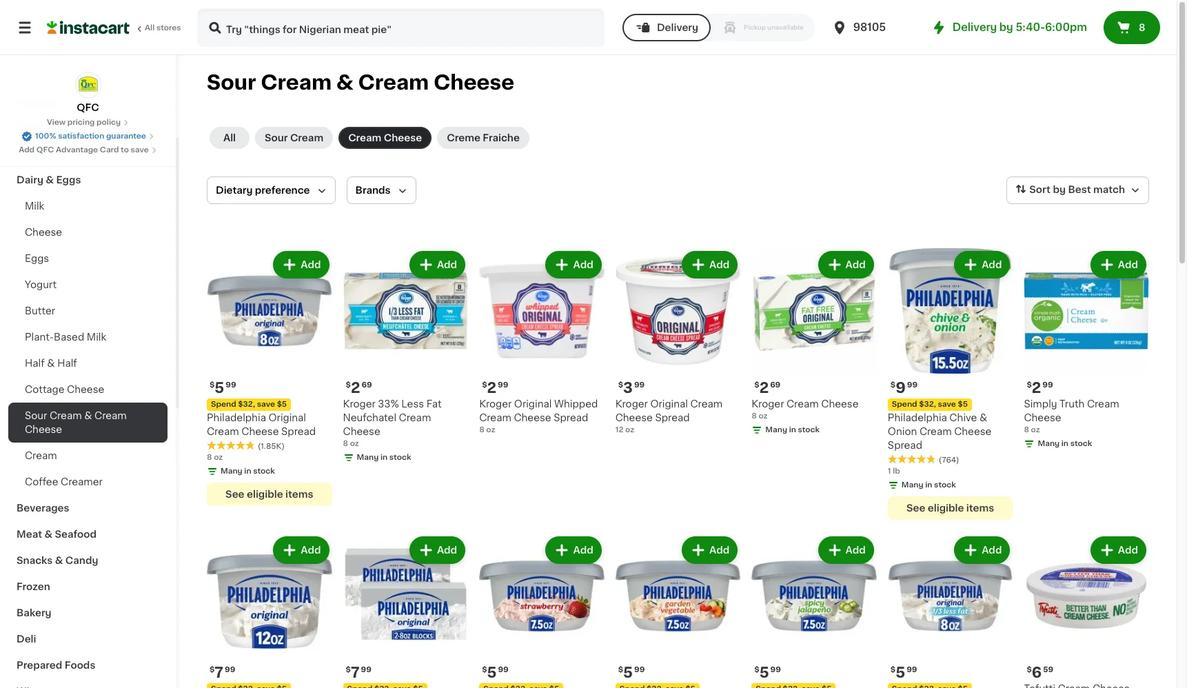 Task type: describe. For each thing, give the bounding box(es) containing it.
creamer
[[61, 477, 103, 487]]

by for delivery
[[1000, 22, 1013, 32]]

product group containing 9
[[888, 248, 1013, 520]]

2 half from the left
[[57, 359, 77, 368]]

brands button
[[347, 177, 416, 204]]

prepared
[[17, 661, 62, 670]]

kroger for oz
[[752, 399, 784, 409]]

cream inside "link"
[[290, 133, 323, 143]]

cottage cheese
[[25, 385, 104, 394]]

spend $32, save $5 for 5
[[211, 400, 287, 408]]

coffee creamer
[[25, 477, 103, 487]]

sour inside sour cream & cream cheese
[[25, 411, 47, 421]]

in for oz
[[789, 426, 796, 433]]

by for sort
[[1053, 185, 1066, 195]]

spend $32, save $5 for 9
[[892, 400, 968, 408]]

creme
[[447, 133, 481, 143]]

cream inside philadelphia original cream cheese spread
[[207, 426, 239, 436]]

8 inside button
[[1139, 23, 1146, 32]]

instacart logo image
[[47, 19, 130, 36]]

lists
[[39, 48, 62, 57]]

simply truth cream cheese 8 oz
[[1024, 399, 1119, 433]]

oz inside kroger 33% less fat neufchatel cream cheese 8 oz
[[350, 440, 359, 447]]

snacks & candy
[[17, 556, 98, 565]]

& up the cream cheese link
[[336, 72, 354, 92]]

view
[[47, 119, 66, 126]]

deli link
[[8, 626, 168, 652]]

99 inside $ 9 99
[[907, 381, 918, 389]]

lb
[[893, 467, 900, 475]]

save for 5
[[257, 400, 275, 408]]

in down philadelphia chive & onion cream cheese spread
[[925, 481, 932, 489]]

best
[[1068, 185, 1091, 195]]

sort
[[1030, 185, 1051, 195]]

8 button
[[1104, 11, 1160, 44]]

items for 9
[[967, 503, 994, 513]]

all stores link
[[47, 8, 182, 47]]

cream cheese link
[[339, 127, 432, 149]]

2 for kroger cream cheese
[[760, 380, 769, 395]]

card
[[100, 146, 119, 154]]

cream inside philadelphia chive & onion cream cheese spread
[[920, 427, 952, 436]]

creme fraiche link
[[437, 127, 529, 149]]

simply
[[1024, 399, 1057, 409]]

cheese inside kroger 33% less fat neufchatel cream cheese 8 oz
[[343, 427, 380, 436]]

1 half from the left
[[25, 359, 45, 368]]

beverages link
[[8, 495, 168, 521]]

plant-based milk link
[[8, 324, 168, 350]]

(1.85k)
[[258, 442, 285, 450]]

brands
[[355, 185, 391, 195]]

oz inside kroger original cream cheese spread 12 oz
[[625, 426, 634, 433]]

delivery for delivery
[[657, 23, 698, 32]]

service type group
[[623, 14, 815, 41]]

oz inside kroger original whipped cream cheese spread 8 oz
[[486, 426, 495, 433]]

eggs link
[[8, 245, 168, 272]]

6:00pm
[[1045, 22, 1087, 32]]

59
[[1043, 666, 1054, 674]]

see eligible items for 9
[[907, 503, 994, 513]]

neufchatel
[[343, 413, 397, 422]]

chive
[[950, 413, 977, 422]]

truth
[[1060, 399, 1085, 409]]

$ 6 59
[[1027, 665, 1054, 680]]

match
[[1094, 185, 1125, 195]]

preference
[[255, 185, 310, 195]]

snacks & candy link
[[8, 547, 168, 574]]

items for 5
[[285, 489, 313, 499]]

33%
[[378, 399, 399, 409]]

1 lb
[[888, 467, 900, 475]]

lists link
[[8, 39, 168, 66]]

milk link
[[8, 193, 168, 219]]

coffee
[[25, 477, 58, 487]]

many in stock down (1.85k)
[[221, 467, 275, 475]]

delivery for delivery by 5:40-6:00pm
[[953, 22, 997, 32]]

produce
[[17, 149, 59, 159]]

5:40-
[[1016, 22, 1045, 32]]

creme fraiche
[[447, 133, 520, 143]]

dairy
[[17, 175, 43, 185]]

12
[[616, 426, 624, 433]]

0 horizontal spatial save
[[131, 146, 149, 154]]

delivery button
[[623, 14, 711, 41]]

all link
[[210, 127, 250, 149]]

yogurt
[[25, 280, 57, 290]]

oz inside simply truth cream cheese 8 oz
[[1031, 426, 1040, 433]]

to
[[121, 146, 129, 154]]

1 vertical spatial sour cream & cream cheese
[[25, 411, 127, 434]]

dietary preference
[[216, 185, 310, 195]]

sour cream link
[[255, 127, 333, 149]]

philadelphia chive & onion cream cheese spread
[[888, 413, 992, 450]]

original for 3
[[650, 399, 688, 409]]

recipes link
[[8, 88, 168, 114]]

cheese inside 'kroger cream cheese 8 oz'
[[821, 399, 859, 409]]

kroger for neufchatel
[[343, 399, 376, 409]]

stock for truth
[[1071, 440, 1092, 447]]

guarantee
[[106, 132, 146, 140]]

meat & seafood link
[[8, 521, 168, 547]]

plant-
[[25, 332, 54, 342]]

99 inside $ 3 99
[[634, 381, 645, 389]]

eligible for 9
[[928, 503, 964, 513]]

save for 9
[[938, 400, 956, 408]]

9
[[896, 380, 906, 395]]

1 horizontal spatial milk
[[87, 332, 106, 342]]

8 oz
[[207, 453, 223, 461]]

philadelphia original cream cheese spread
[[207, 413, 316, 436]]

in for 8
[[1062, 440, 1069, 447]]

plant-based milk
[[25, 332, 106, 342]]

cream link
[[8, 443, 168, 469]]

2 for kroger original whipped cream cheese spread
[[487, 380, 496, 395]]

$ 2 69 for kroger 33% less fat neufchatel cream cheese
[[346, 380, 372, 395]]

3
[[623, 380, 633, 395]]

fraiche
[[483, 133, 520, 143]]

stock down (1.85k)
[[253, 467, 275, 475]]

0 horizontal spatial milk
[[25, 201, 44, 211]]

satisfaction
[[58, 132, 104, 140]]

see for 5
[[226, 489, 244, 499]]

Best match Sort by field
[[1007, 177, 1149, 204]]

advantage
[[56, 146, 98, 154]]

prepared foods
[[17, 661, 95, 670]]

all for all
[[223, 133, 236, 143]]

see eligible items button for 5
[[207, 482, 332, 506]]

best match
[[1068, 185, 1125, 195]]

1
[[888, 467, 891, 475]]

many for 8
[[1038, 440, 1060, 447]]

less
[[401, 399, 424, 409]]

delivery by 5:40-6:00pm link
[[931, 19, 1087, 36]]

in for neufchatel
[[381, 453, 388, 461]]

pricing
[[67, 119, 95, 126]]

prepared foods link
[[8, 652, 168, 678]]

kroger original whipped cream cheese spread 8 oz
[[479, 399, 598, 433]]

recipes
[[17, 97, 57, 106]]

stores
[[156, 24, 181, 32]]

& left candy
[[55, 556, 63, 565]]



Task type: locate. For each thing, give the bounding box(es) containing it.
1 horizontal spatial delivery
[[953, 22, 997, 32]]

many down '8 oz'
[[221, 467, 242, 475]]

1 horizontal spatial $5
[[958, 400, 968, 408]]

(764)
[[939, 456, 959, 464]]

candy
[[65, 556, 98, 565]]

0 vertical spatial sour cream & cream cheese
[[207, 72, 514, 92]]

all stores
[[145, 24, 181, 32]]

$ 5 99
[[210, 380, 236, 395], [482, 665, 509, 680], [755, 665, 781, 680], [618, 665, 645, 680], [891, 665, 917, 680]]

milk down dairy
[[25, 201, 44, 211]]

1 spend from the left
[[211, 400, 236, 408]]

original
[[514, 399, 552, 409], [650, 399, 688, 409], [269, 413, 306, 422]]

8 inside 'kroger cream cheese 8 oz'
[[752, 412, 757, 420]]

cream
[[261, 72, 332, 92], [358, 72, 429, 92], [290, 133, 323, 143], [348, 133, 382, 143], [787, 399, 819, 409], [690, 399, 723, 409], [1087, 399, 1119, 409], [50, 411, 82, 421], [94, 411, 127, 421], [479, 413, 512, 422], [399, 413, 431, 422], [207, 426, 239, 436], [920, 427, 952, 436], [25, 451, 57, 461]]

qfc link
[[75, 72, 101, 114]]

$ 2 99 for kroger original whipped cream cheese spread
[[482, 380, 508, 395]]

1 spend $32, save $5 from the left
[[211, 400, 287, 408]]

stock down kroger 33% less fat neufchatel cream cheese 8 oz
[[389, 453, 411, 461]]

cheese
[[434, 72, 514, 92], [384, 133, 422, 143], [25, 228, 62, 237], [67, 385, 104, 394], [821, 399, 859, 409], [514, 413, 551, 422], [616, 413, 653, 422], [1024, 413, 1062, 422], [25, 425, 62, 434], [242, 426, 279, 436], [343, 427, 380, 436], [954, 427, 992, 436]]

many down neufchatel
[[357, 453, 379, 461]]

1 69 from the left
[[770, 381, 781, 389]]

0 horizontal spatial $5
[[277, 400, 287, 408]]

1 horizontal spatial see eligible items
[[907, 503, 994, 513]]

2 for simply truth cream cheese
[[1032, 380, 1041, 395]]

spend for 5
[[211, 400, 236, 408]]

$5 for 9
[[958, 400, 968, 408]]

eggs down advantage
[[56, 175, 81, 185]]

0 horizontal spatial half
[[25, 359, 45, 368]]

0 horizontal spatial eligible
[[247, 489, 283, 499]]

2 up kroger original whipped cream cheese spread 8 oz
[[487, 380, 496, 395]]

$ inside $ 6 59
[[1027, 666, 1032, 674]]

cream inside kroger original cream cheese spread 12 oz
[[690, 399, 723, 409]]

0 horizontal spatial spend
[[211, 400, 236, 408]]

1 vertical spatial all
[[223, 133, 236, 143]]

1 vertical spatial milk
[[87, 332, 106, 342]]

many in stock down simply truth cream cheese 8 oz
[[1038, 440, 1092, 447]]

eligible for 5
[[247, 489, 283, 499]]

eligible down (764)
[[928, 503, 964, 513]]

& right chive
[[980, 413, 988, 422]]

philadelphia for 5
[[207, 413, 266, 422]]

$5 for 5
[[277, 400, 287, 408]]

1 horizontal spatial eggs
[[56, 175, 81, 185]]

2 up simply
[[1032, 380, 1041, 395]]

many in stock down (764)
[[902, 481, 956, 489]]

0 vertical spatial by
[[1000, 22, 1013, 32]]

spend $32, save $5
[[211, 400, 287, 408], [892, 400, 968, 408]]

cheese link
[[8, 219, 168, 245]]

2 up neufchatel
[[351, 380, 360, 395]]

original inside kroger original cream cheese spread 12 oz
[[650, 399, 688, 409]]

0 horizontal spatial sour
[[25, 411, 47, 421]]

2 spend $32, save $5 from the left
[[892, 400, 968, 408]]

by right sort
[[1053, 185, 1066, 195]]

coffee creamer link
[[8, 469, 168, 495]]

1 horizontal spatial half
[[57, 359, 77, 368]]

eligible down (1.85k)
[[247, 489, 283, 499]]

spread inside kroger original whipped cream cheese spread 8 oz
[[554, 413, 588, 422]]

spend $32, save $5 up philadelphia original cream cheese spread
[[211, 400, 287, 408]]

spend inside product "group"
[[892, 400, 917, 408]]

1 vertical spatial eligible
[[928, 503, 964, 513]]

$ 2 69 up 'kroger cream cheese 8 oz'
[[755, 380, 781, 395]]

100% satisfaction guarantee
[[35, 132, 146, 140]]

frozen
[[17, 582, 50, 592]]

0 horizontal spatial see eligible items button
[[207, 482, 332, 506]]

2 $ 7 99 from the left
[[346, 665, 372, 680]]

kroger for spread
[[616, 399, 648, 409]]

2 vertical spatial sour
[[25, 411, 47, 421]]

thanksgiving link
[[8, 114, 168, 141]]

1 vertical spatial items
[[967, 503, 994, 513]]

kroger inside kroger original cream cheese spread 12 oz
[[616, 399, 648, 409]]

& inside philadelphia chive & onion cream cheese spread
[[980, 413, 988, 422]]

& up cottage
[[47, 359, 55, 368]]

cheese inside kroger original cream cheese spread 12 oz
[[616, 413, 653, 422]]

spend for 9
[[892, 400, 917, 408]]

philadelphia up (1.85k)
[[207, 413, 266, 422]]

98105
[[853, 22, 886, 32]]

spend $32, save $5 up philadelphia chive & onion cream cheese spread
[[892, 400, 968, 408]]

0 horizontal spatial all
[[145, 24, 155, 32]]

1 horizontal spatial 7
[[351, 665, 360, 680]]

2 philadelphia from the left
[[888, 413, 947, 422]]

bakery
[[17, 608, 51, 618]]

cottage
[[25, 385, 65, 394]]

sort by
[[1030, 185, 1066, 195]]

items
[[285, 489, 313, 499], [967, 503, 994, 513]]

2 kroger from the left
[[752, 399, 784, 409]]

& right dairy
[[46, 175, 54, 185]]

$32, for 9
[[919, 400, 936, 408]]

0 vertical spatial eggs
[[56, 175, 81, 185]]

oz inside 'kroger cream cheese 8 oz'
[[759, 412, 768, 420]]

in down philadelphia original cream cheese spread
[[244, 467, 251, 475]]

1 horizontal spatial items
[[967, 503, 994, 513]]

0 horizontal spatial eggs
[[25, 254, 49, 263]]

69 up 'kroger cream cheese 8 oz'
[[770, 381, 781, 389]]

1 horizontal spatial save
[[257, 400, 275, 408]]

cottage cheese link
[[8, 376, 168, 403]]

1 vertical spatial sour
[[265, 133, 288, 143]]

1 horizontal spatial philadelphia
[[888, 413, 947, 422]]

dairy & eggs link
[[8, 167, 168, 193]]

8 inside simply truth cream cheese 8 oz
[[1024, 426, 1029, 433]]

1 vertical spatial qfc
[[36, 146, 54, 154]]

3 2 from the left
[[351, 380, 360, 395]]

sour
[[207, 72, 256, 92], [265, 133, 288, 143], [25, 411, 47, 421]]

0 vertical spatial sour
[[207, 72, 256, 92]]

eggs up yogurt
[[25, 254, 49, 263]]

2 spend from the left
[[892, 400, 917, 408]]

see eligible items down (1.85k)
[[226, 489, 313, 499]]

by inside field
[[1053, 185, 1066, 195]]

$32, inside product "group"
[[919, 400, 936, 408]]

8 inside kroger original whipped cream cheese spread 8 oz
[[479, 426, 484, 433]]

in down simply truth cream cheese 8 oz
[[1062, 440, 1069, 447]]

cheese inside philadelphia chive & onion cream cheese spread
[[954, 427, 992, 436]]

1 horizontal spatial see eligible items button
[[888, 496, 1013, 520]]

original for 2
[[514, 399, 552, 409]]

100%
[[35, 132, 56, 140]]

dietary preference button
[[207, 177, 335, 204]]

sour cream & cream cheese
[[207, 72, 514, 92], [25, 411, 127, 434]]

sour inside "link"
[[265, 133, 288, 143]]

spread inside kroger original cream cheese spread 12 oz
[[655, 413, 690, 422]]

all for all stores
[[145, 24, 155, 32]]

1 vertical spatial by
[[1053, 185, 1066, 195]]

kroger original cream cheese spread 12 oz
[[616, 399, 723, 433]]

delivery
[[953, 22, 997, 32], [657, 23, 698, 32]]

0 vertical spatial eligible
[[247, 489, 283, 499]]

save right to
[[131, 146, 149, 154]]

99
[[226, 381, 236, 389], [498, 381, 508, 389], [634, 381, 645, 389], [907, 381, 918, 389], [1043, 381, 1053, 389], [225, 666, 235, 674], [498, 666, 509, 674], [771, 666, 781, 674], [361, 666, 372, 674], [634, 666, 645, 674], [907, 666, 917, 674]]

sour down cottage
[[25, 411, 47, 421]]

1 horizontal spatial $32,
[[919, 400, 936, 408]]

4 2 from the left
[[1032, 380, 1041, 395]]

kroger inside 'kroger cream cheese 8 oz'
[[752, 399, 784, 409]]

many
[[766, 426, 787, 433], [1038, 440, 1060, 447], [357, 453, 379, 461], [221, 467, 242, 475], [902, 481, 924, 489]]

3 kroger from the left
[[343, 399, 376, 409]]

0 horizontal spatial qfc
[[36, 146, 54, 154]]

view pricing policy link
[[47, 117, 129, 128]]

sour cream & cream cheese link
[[8, 403, 168, 443]]

philadelphia inside philadelphia chive & onion cream cheese spread
[[888, 413, 947, 422]]

1 $ 2 99 from the left
[[482, 380, 508, 395]]

1 vertical spatial see
[[907, 503, 926, 513]]

69 for cream
[[770, 381, 781, 389]]

$ inside $ 9 99
[[891, 381, 896, 389]]

philadelphia for 9
[[888, 413, 947, 422]]

kroger
[[479, 399, 512, 409], [752, 399, 784, 409], [343, 399, 376, 409], [616, 399, 648, 409]]

6
[[1032, 665, 1042, 680]]

$ 2 99 up kroger original whipped cream cheese spread 8 oz
[[482, 380, 508, 395]]

1 vertical spatial eggs
[[25, 254, 49, 263]]

1 $5 from the left
[[277, 400, 287, 408]]

spread inside philadelphia chive & onion cream cheese spread
[[888, 440, 923, 450]]

see eligible items down (764)
[[907, 503, 994, 513]]

cream inside 'kroger cream cheese 8 oz'
[[787, 399, 819, 409]]

4 kroger from the left
[[616, 399, 648, 409]]

onion
[[888, 427, 917, 436]]

cream inside kroger 33% less fat neufchatel cream cheese 8 oz
[[399, 413, 431, 422]]

1 horizontal spatial spend
[[892, 400, 917, 408]]

many for neufchatel
[[357, 453, 379, 461]]

stock inside product "group"
[[934, 481, 956, 489]]

0 horizontal spatial original
[[269, 413, 306, 422]]

$32,
[[238, 400, 255, 408], [919, 400, 936, 408]]

1 horizontal spatial all
[[223, 133, 236, 143]]

0 horizontal spatial philadelphia
[[207, 413, 266, 422]]

many in stock for neufchatel
[[357, 453, 411, 461]]

spend down $ 9 99
[[892, 400, 917, 408]]

$ 2 69 up neufchatel
[[346, 380, 372, 395]]

half down plant-based milk
[[57, 359, 77, 368]]

by left 5:40-
[[1000, 22, 1013, 32]]

in down 'kroger cream cheese 8 oz'
[[789, 426, 796, 433]]

kroger for cheese
[[479, 399, 512, 409]]

see for 9
[[907, 503, 926, 513]]

1 horizontal spatial sour
[[207, 72, 256, 92]]

qfc down 100%
[[36, 146, 54, 154]]

0 vertical spatial milk
[[25, 201, 44, 211]]

2 horizontal spatial save
[[938, 400, 956, 408]]

$5 up philadelphia original cream cheese spread
[[277, 400, 287, 408]]

meat & seafood
[[17, 530, 97, 539]]

see eligible items for 5
[[226, 489, 313, 499]]

0 horizontal spatial sour cream & cream cheese
[[25, 411, 127, 434]]

spend
[[211, 400, 236, 408], [892, 400, 917, 408]]

1 $ 2 69 from the left
[[755, 380, 781, 395]]

cream inside kroger original whipped cream cheese spread 8 oz
[[479, 413, 512, 422]]

in down kroger 33% less fat neufchatel cream cheese 8 oz
[[381, 453, 388, 461]]

butter link
[[8, 298, 168, 324]]

thanksgiving
[[17, 123, 83, 132]]

cheese inside philadelphia original cream cheese spread
[[242, 426, 279, 436]]

0 vertical spatial see eligible items
[[226, 489, 313, 499]]

many in stock
[[766, 426, 820, 433], [1038, 440, 1092, 447], [357, 453, 411, 461], [221, 467, 275, 475], [902, 481, 956, 489]]

by
[[1000, 22, 1013, 32], [1053, 185, 1066, 195]]

$ 7 99
[[210, 665, 235, 680], [346, 665, 372, 680]]

0 horizontal spatial $ 7 99
[[210, 665, 235, 680]]

2 for kroger 33% less fat neufchatel cream cheese
[[351, 380, 360, 395]]

original inside kroger original whipped cream cheese spread 8 oz
[[514, 399, 552, 409]]

seafood
[[55, 530, 97, 539]]

stock for cream
[[798, 426, 820, 433]]

qfc
[[77, 103, 99, 112], [36, 146, 54, 154]]

0 horizontal spatial 69
[[362, 381, 372, 389]]

1 horizontal spatial $ 2 69
[[755, 380, 781, 395]]

see eligible items button for 9
[[888, 496, 1013, 520]]

many for oz
[[766, 426, 787, 433]]

$ 2 69 for kroger cream cheese
[[755, 380, 781, 395]]

beverages
[[17, 503, 69, 513]]

2 7 from the left
[[351, 665, 360, 680]]

0 vertical spatial qfc
[[77, 103, 99, 112]]

many down onion
[[902, 481, 924, 489]]

$32, for 5
[[238, 400, 255, 408]]

0 horizontal spatial delivery
[[657, 23, 698, 32]]

$32, up philadelphia original cream cheese spread
[[238, 400, 255, 408]]

milk right "based"
[[87, 332, 106, 342]]

2 2 from the left
[[760, 380, 769, 395]]

0 horizontal spatial $ 2 69
[[346, 380, 372, 395]]

2 $ 2 99 from the left
[[1027, 380, 1053, 395]]

based
[[54, 332, 84, 342]]

sour up all link
[[207, 72, 256, 92]]

spend up philadelphia original cream cheese spread
[[211, 400, 236, 408]]

0 horizontal spatial $ 2 99
[[482, 380, 508, 395]]

2
[[487, 380, 496, 395], [760, 380, 769, 395], [351, 380, 360, 395], [1032, 380, 1041, 395]]

$ 2 99 up simply
[[1027, 380, 1053, 395]]

cheese inside simply truth cream cheese 8 oz
[[1024, 413, 1062, 422]]

1 vertical spatial see eligible items
[[907, 503, 994, 513]]

1 $32, from the left
[[238, 400, 255, 408]]

$ 3 99
[[618, 380, 645, 395]]

100% satisfaction guarantee button
[[21, 128, 154, 142]]

all left the stores
[[145, 24, 155, 32]]

original inside philadelphia original cream cheese spread
[[269, 413, 306, 422]]

0 horizontal spatial see eligible items
[[226, 489, 313, 499]]

$32, up philadelphia chive & onion cream cheese spread
[[919, 400, 936, 408]]

product group containing 6
[[1024, 533, 1149, 688]]

add
[[19, 146, 35, 154], [301, 260, 321, 270], [437, 260, 457, 270], [573, 260, 593, 270], [710, 260, 730, 270], [846, 260, 866, 270], [982, 260, 1002, 270], [1118, 260, 1138, 270], [301, 545, 321, 555], [437, 545, 457, 555], [573, 545, 593, 555], [710, 545, 730, 555], [846, 545, 866, 555], [982, 545, 1002, 555], [1118, 545, 1138, 555]]

stock down simply truth cream cheese 8 oz
[[1071, 440, 1092, 447]]

2 horizontal spatial sour
[[265, 133, 288, 143]]

1 horizontal spatial by
[[1053, 185, 1066, 195]]

69 up neufchatel
[[362, 381, 372, 389]]

1 horizontal spatial spend $32, save $5
[[892, 400, 968, 408]]

1 horizontal spatial $ 2 99
[[1027, 380, 1053, 395]]

see eligible items button down (764)
[[888, 496, 1013, 520]]

2 $5 from the left
[[958, 400, 968, 408]]

1 kroger from the left
[[479, 399, 512, 409]]

2 up 'kroger cream cheese 8 oz'
[[760, 380, 769, 395]]

$5 inside product "group"
[[958, 400, 968, 408]]

delivery inside button
[[657, 23, 698, 32]]

spread inside philadelphia original cream cheese spread
[[281, 426, 316, 436]]

$ 9 99
[[891, 380, 918, 395]]

many in stock for oz
[[766, 426, 820, 433]]

qfc logo image
[[75, 72, 101, 98]]

philadelphia up onion
[[888, 413, 947, 422]]

69 for 33%
[[362, 381, 372, 389]]

stock down 'kroger cream cheese 8 oz'
[[798, 426, 820, 433]]

save up chive
[[938, 400, 956, 408]]

Search field
[[199, 10, 603, 46]]

5
[[215, 380, 224, 395], [487, 665, 497, 680], [760, 665, 769, 680], [623, 665, 633, 680], [896, 665, 905, 680]]

None search field
[[197, 8, 605, 47]]

product group
[[207, 248, 332, 506], [343, 248, 468, 466], [479, 248, 604, 435], [616, 248, 741, 435], [752, 248, 877, 438], [888, 248, 1013, 520], [1024, 248, 1149, 452], [207, 533, 332, 688], [343, 533, 468, 688], [479, 533, 604, 688], [616, 533, 741, 688], [752, 533, 877, 688], [888, 533, 1013, 688], [1024, 533, 1149, 688]]

qfc up view pricing policy link
[[77, 103, 99, 112]]

0 horizontal spatial 7
[[215, 665, 223, 680]]

cheese inside kroger original whipped cream cheese spread 8 oz
[[514, 413, 551, 422]]

1 horizontal spatial $ 7 99
[[346, 665, 372, 680]]

see eligible items inside product "group"
[[907, 503, 994, 513]]

save inside product "group"
[[938, 400, 956, 408]]

all
[[145, 24, 155, 32], [223, 133, 236, 143]]

1 philadelphia from the left
[[207, 413, 266, 422]]

1 horizontal spatial eligible
[[928, 503, 964, 513]]

many inside product "group"
[[902, 481, 924, 489]]

sour cream & cream cheese up the cream cheese link
[[207, 72, 514, 92]]

kroger inside kroger original whipped cream cheese spread 8 oz
[[479, 399, 512, 409]]

philadelphia
[[207, 413, 266, 422], [888, 413, 947, 422]]

8 inside kroger 33% less fat neufchatel cream cheese 8 oz
[[343, 440, 348, 447]]

see eligible items button
[[207, 482, 332, 506], [888, 496, 1013, 520]]

stock down (764)
[[934, 481, 956, 489]]

1 horizontal spatial 69
[[770, 381, 781, 389]]

view pricing policy
[[47, 119, 121, 126]]

all up dietary
[[223, 133, 236, 143]]

product group containing 3
[[616, 248, 741, 435]]

see eligible items
[[226, 489, 313, 499], [907, 503, 994, 513]]

bakery link
[[8, 600, 168, 626]]

$ 2 99 for simply truth cream cheese
[[1027, 380, 1053, 395]]

1 horizontal spatial original
[[514, 399, 552, 409]]

0 horizontal spatial by
[[1000, 22, 1013, 32]]

& down cottage cheese link
[[84, 411, 92, 421]]

$5 up chive
[[958, 400, 968, 408]]

philadelphia inside philadelphia original cream cheese spread
[[207, 413, 266, 422]]

0 vertical spatial items
[[285, 489, 313, 499]]

0 vertical spatial see
[[226, 489, 244, 499]]

$ inside $ 3 99
[[618, 381, 623, 389]]

produce link
[[8, 141, 168, 167]]

0 horizontal spatial $32,
[[238, 400, 255, 408]]

stock for 33%
[[389, 453, 411, 461]]

1 horizontal spatial see
[[907, 503, 926, 513]]

1 7 from the left
[[215, 665, 223, 680]]

yogurt link
[[8, 272, 168, 298]]

0 horizontal spatial see
[[226, 489, 244, 499]]

98105 button
[[831, 8, 914, 47]]

& right meat
[[44, 530, 52, 539]]

1 horizontal spatial sour cream & cream cheese
[[207, 72, 514, 92]]

half down plant-
[[25, 359, 45, 368]]

0 horizontal spatial items
[[285, 489, 313, 499]]

deli
[[17, 634, 36, 644]]

1 2 from the left
[[487, 380, 496, 395]]

add qfc advantage card to save
[[19, 146, 149, 154]]

2 horizontal spatial original
[[650, 399, 688, 409]]

frozen link
[[8, 574, 168, 600]]

0 horizontal spatial spend $32, save $5
[[211, 400, 287, 408]]

sour right all link
[[265, 133, 288, 143]]

many down simply truth cream cheese 8 oz
[[1038, 440, 1060, 447]]

spend $32, save $5 inside product "group"
[[892, 400, 968, 408]]

dietary
[[216, 185, 253, 195]]

2 $ 2 69 from the left
[[346, 380, 372, 395]]

half & half link
[[8, 350, 168, 376]]

0 vertical spatial all
[[145, 24, 155, 32]]

many in stock for 8
[[1038, 440, 1092, 447]]

cream inside simply truth cream cheese 8 oz
[[1087, 399, 1119, 409]]

1 horizontal spatial qfc
[[77, 103, 99, 112]]

2 69 from the left
[[362, 381, 372, 389]]

add button
[[275, 252, 328, 277], [411, 252, 464, 277], [547, 252, 600, 277], [683, 252, 737, 277], [820, 252, 873, 277], [956, 252, 1009, 277], [1092, 252, 1145, 277], [275, 538, 328, 562], [411, 538, 464, 562], [547, 538, 600, 562], [683, 538, 737, 562], [820, 538, 873, 562], [956, 538, 1009, 562], [1092, 538, 1145, 562]]

see eligible items button down (1.85k)
[[207, 482, 332, 506]]

kroger cream cheese 8 oz
[[752, 399, 859, 420]]

many in stock down kroger 33% less fat neufchatel cream cheese 8 oz
[[357, 453, 411, 461]]

kroger inside kroger 33% less fat neufchatel cream cheese 8 oz
[[343, 399, 376, 409]]

many down 'kroger cream cheese 8 oz'
[[766, 426, 787, 433]]

many in stock down 'kroger cream cheese 8 oz'
[[766, 426, 820, 433]]

save up philadelphia original cream cheese spread
[[257, 400, 275, 408]]

sour cream & cream cheese down the cottage cheese
[[25, 411, 127, 434]]

1 $ 7 99 from the left
[[210, 665, 235, 680]]

2 $32, from the left
[[919, 400, 936, 408]]

eligible
[[247, 489, 283, 499], [928, 503, 964, 513]]

eligible inside product "group"
[[928, 503, 964, 513]]



Task type: vqa. For each thing, say whether or not it's contained in the screenshot.
the rightmost you
no



